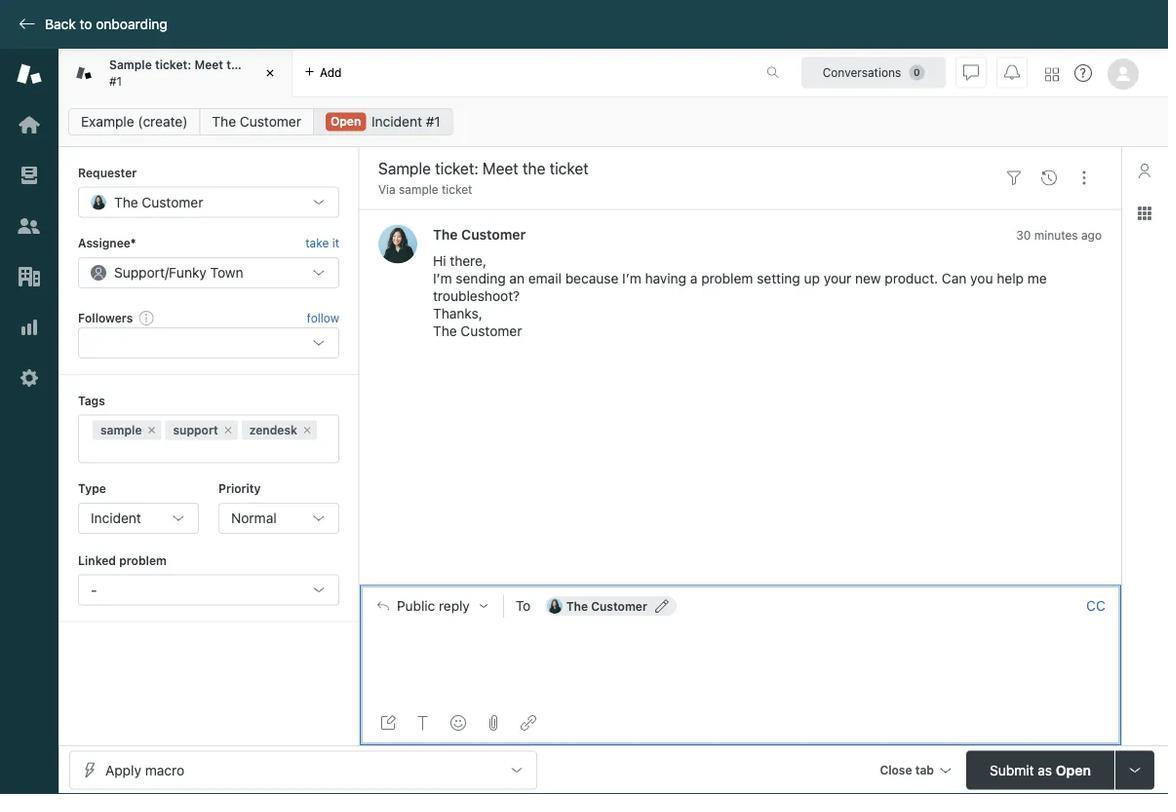 Task type: describe. For each thing, give the bounding box(es) containing it.
events image
[[1042, 170, 1057, 186]]

onboarding
[[96, 16, 167, 32]]

thanks,
[[433, 306, 483, 322]]

1 horizontal spatial sample
[[399, 183, 439, 197]]

linked problem element
[[78, 575, 339, 606]]

new
[[855, 271, 881, 287]]

back to onboarding
[[45, 16, 167, 32]]

meet
[[195, 58, 223, 72]]

public reply
[[397, 598, 470, 614]]

follow
[[307, 311, 339, 325]]

remove image for zendesk
[[301, 425, 313, 437]]

town
[[210, 265, 243, 281]]

remove image for support
[[222, 425, 234, 437]]

submit as open
[[990, 763, 1091, 779]]

followers element
[[78, 328, 339, 359]]

up
[[804, 271, 820, 287]]

the inside hi there, i'm sending an email because i'm having a problem setting up your new product. can you help me troubleshoot? thanks, the customer
[[433, 323, 457, 339]]

your
[[824, 271, 852, 287]]

sample ticket: meet the ticket #1
[[109, 58, 281, 88]]

take it
[[306, 236, 339, 250]]

main element
[[0, 49, 59, 795]]

-
[[91, 582, 97, 598]]

reply
[[439, 598, 470, 614]]

customer inside secondary 'element'
[[240, 114, 301, 130]]

sample
[[109, 58, 152, 72]]

assignee*
[[78, 236, 136, 250]]

remove image
[[146, 425, 157, 437]]

take it button
[[306, 233, 339, 253]]

customers image
[[17, 214, 42, 239]]

avatar image
[[378, 225, 417, 264]]

add
[[320, 66, 342, 79]]

followers
[[78, 311, 133, 325]]

tab containing sample ticket: meet the ticket
[[59, 49, 293, 98]]

incident for incident #1
[[372, 114, 422, 130]]

info on adding followers image
[[139, 310, 154, 326]]

customer up there,
[[461, 226, 526, 242]]

customer inside requester element
[[142, 194, 203, 210]]

via
[[378, 183, 396, 197]]

having
[[645, 271, 687, 287]]

filter image
[[1007, 170, 1022, 186]]

the right customer@example.com image
[[566, 600, 588, 613]]

linked problem
[[78, 554, 167, 568]]

troubleshoot?
[[433, 288, 520, 304]]

example (create)
[[81, 114, 188, 130]]

you
[[971, 271, 993, 287]]

it
[[332, 236, 339, 250]]

type
[[78, 482, 106, 496]]

apply macro
[[105, 763, 184, 779]]

30 minutes ago text field
[[1017, 228, 1102, 242]]

insert emojis image
[[451, 716, 466, 732]]

0 horizontal spatial sample
[[100, 424, 142, 438]]

displays possible ticket submission types image
[[1128, 763, 1143, 779]]

1 i'm from the left
[[433, 271, 452, 287]]

edit user image
[[655, 600, 669, 613]]

requester
[[78, 166, 137, 179]]

1 vertical spatial open
[[1056, 763, 1091, 779]]

setting
[[757, 271, 801, 287]]

notifications image
[[1005, 65, 1020, 80]]

get started image
[[17, 112, 42, 138]]

customer context image
[[1137, 163, 1153, 178]]

ago
[[1082, 228, 1102, 242]]

ticket inside sample ticket: meet the ticket #1
[[248, 58, 281, 72]]

the customer inside secondary 'element'
[[212, 114, 301, 130]]

hi
[[433, 253, 446, 269]]

the customer up there,
[[433, 226, 526, 242]]

format text image
[[415, 716, 431, 732]]

add link (cmd k) image
[[521, 716, 536, 732]]

#1 inside sample ticket: meet the ticket #1
[[109, 74, 122, 88]]

Subject field
[[375, 157, 993, 180]]

30
[[1017, 228, 1031, 242]]

normal button
[[218, 503, 339, 534]]

/
[[165, 265, 169, 281]]

public
[[397, 598, 435, 614]]

views image
[[17, 163, 42, 188]]

the
[[227, 58, 245, 72]]

tags
[[78, 394, 105, 408]]

get help image
[[1075, 64, 1092, 82]]

cc button
[[1087, 598, 1106, 615]]

macro
[[145, 763, 184, 779]]

a
[[690, 271, 698, 287]]

close
[[880, 764, 912, 778]]

1 horizontal spatial ticket
[[442, 183, 473, 197]]

linked
[[78, 554, 116, 568]]

funky
[[169, 265, 207, 281]]

incident button
[[78, 503, 199, 534]]

the inside secondary 'element'
[[212, 114, 236, 130]]

submit
[[990, 763, 1034, 779]]

customer left edit user image
[[591, 600, 648, 613]]



Task type: vqa. For each thing, say whether or not it's contained in the screenshot.
/
yes



Task type: locate. For each thing, give the bounding box(es) containing it.
zendesk products image
[[1046, 68, 1059, 81]]

remove image
[[222, 425, 234, 437], [301, 425, 313, 437]]

1 horizontal spatial i'm
[[622, 271, 642, 287]]

apply
[[105, 763, 141, 779]]

conversations
[[823, 66, 902, 79]]

close tab button
[[871, 752, 959, 793]]

secondary element
[[59, 102, 1168, 141]]

1 horizontal spatial remove image
[[301, 425, 313, 437]]

1 horizontal spatial the customer link
[[433, 226, 526, 242]]

incident down tabs tab list
[[372, 114, 422, 130]]

ticket:
[[155, 58, 191, 72]]

assignee* element
[[78, 257, 339, 289]]

incident down type
[[91, 511, 141, 527]]

sample right via
[[399, 183, 439, 197]]

#1
[[109, 74, 122, 88], [426, 114, 441, 130]]

0 horizontal spatial open
[[331, 115, 361, 128]]

close image
[[260, 63, 280, 83]]

Followers field
[[93, 334, 297, 353]]

remove image right zendesk
[[301, 425, 313, 437]]

priority
[[218, 482, 261, 496]]

the customer down requester
[[114, 194, 203, 210]]

customer down close icon on the top of page
[[240, 114, 301, 130]]

0 vertical spatial sample
[[399, 183, 439, 197]]

an
[[510, 271, 525, 287]]

0 horizontal spatial #1
[[109, 74, 122, 88]]

ticket actions image
[[1077, 170, 1092, 186]]

back
[[45, 16, 76, 32]]

apps image
[[1137, 206, 1153, 221]]

button displays agent's chat status as invisible. image
[[964, 65, 979, 80]]

0 vertical spatial ticket
[[248, 58, 281, 72]]

example (create) button
[[68, 108, 200, 136]]

add button
[[293, 49, 354, 97]]

incident for incident
[[91, 511, 141, 527]]

me
[[1028, 271, 1047, 287]]

the customer right customer@example.com image
[[566, 600, 648, 613]]

zendesk image
[[0, 793, 59, 795]]

hi there, i'm sending an email because i'm having a problem setting up your new product. can you help me troubleshoot? thanks, the customer
[[433, 253, 1047, 339]]

customer inside hi there, i'm sending an email because i'm having a problem setting up your new product. can you help me troubleshoot? thanks, the customer
[[461, 323, 522, 339]]

hide composer image
[[732, 577, 748, 593]]

via sample ticket
[[378, 183, 473, 197]]

1 horizontal spatial problem
[[701, 271, 753, 287]]

problem inside hi there, i'm sending an email because i'm having a problem setting up your new product. can you help me troubleshoot? thanks, the customer
[[701, 271, 753, 287]]

1 horizontal spatial open
[[1056, 763, 1091, 779]]

to
[[516, 598, 531, 614]]

0 horizontal spatial ticket
[[248, 58, 281, 72]]

product.
[[885, 271, 938, 287]]

(create)
[[138, 114, 188, 130]]

support
[[114, 265, 165, 281]]

#1 down sample
[[109, 74, 122, 88]]

0 horizontal spatial the customer link
[[199, 108, 314, 136]]

cc
[[1087, 598, 1106, 614]]

open
[[331, 115, 361, 128], [1056, 763, 1091, 779]]

the customer down close icon on the top of page
[[212, 114, 301, 130]]

ticket right via
[[442, 183, 473, 197]]

i'm down hi
[[433, 271, 452, 287]]

1 horizontal spatial incident
[[372, 114, 422, 130]]

the customer inside requester element
[[114, 194, 203, 210]]

2 i'm from the left
[[622, 271, 642, 287]]

customer@example.com image
[[547, 599, 563, 614]]

because
[[565, 271, 619, 287]]

close tab
[[880, 764, 934, 778]]

sending
[[456, 271, 506, 287]]

admin image
[[17, 366, 42, 391]]

0 horizontal spatial i'm
[[433, 271, 452, 287]]

1 remove image from the left
[[222, 425, 234, 437]]

incident inside secondary 'element'
[[372, 114, 422, 130]]

0 vertical spatial open
[[331, 115, 361, 128]]

support / funky town
[[114, 265, 243, 281]]

customer up '/'
[[142, 194, 203, 210]]

#1 inside secondary 'element'
[[426, 114, 441, 130]]

1 horizontal spatial #1
[[426, 114, 441, 130]]

tab
[[916, 764, 934, 778]]

1 vertical spatial ticket
[[442, 183, 473, 197]]

the
[[212, 114, 236, 130], [114, 194, 138, 210], [433, 226, 458, 242], [433, 323, 457, 339], [566, 600, 588, 613]]

Public reply composer text field
[[369, 627, 1113, 668]]

1 vertical spatial incident
[[91, 511, 141, 527]]

follow button
[[307, 309, 339, 327]]

support
[[173, 424, 218, 438]]

open inside secondary 'element'
[[331, 115, 361, 128]]

zendesk support image
[[17, 61, 42, 87]]

email
[[528, 271, 562, 287]]

to
[[80, 16, 92, 32]]

0 vertical spatial incident
[[372, 114, 422, 130]]

1 vertical spatial sample
[[100, 424, 142, 438]]

public reply button
[[360, 586, 503, 627]]

open down add
[[331, 115, 361, 128]]

the customer link down close icon on the top of page
[[199, 108, 314, 136]]

customer down thanks,
[[461, 323, 522, 339]]

can
[[942, 271, 967, 287]]

ticket right the
[[248, 58, 281, 72]]

the customer link inside secondary 'element'
[[199, 108, 314, 136]]

0 vertical spatial problem
[[701, 271, 753, 287]]

1 vertical spatial the customer link
[[433, 226, 526, 242]]

the down sample ticket: meet the ticket #1 on the left top
[[212, 114, 236, 130]]

remove image right support
[[222, 425, 234, 437]]

i'm left having
[[622, 271, 642, 287]]

incident inside 'popup button'
[[91, 511, 141, 527]]

0 horizontal spatial problem
[[119, 554, 167, 568]]

customer
[[240, 114, 301, 130], [142, 194, 203, 210], [461, 226, 526, 242], [461, 323, 522, 339], [591, 600, 648, 613]]

normal
[[231, 511, 277, 527]]

conversations button
[[802, 57, 946, 88]]

problem down incident 'popup button'
[[119, 554, 167, 568]]

#1 down tabs tab list
[[426, 114, 441, 130]]

the up hi
[[433, 226, 458, 242]]

ticket
[[248, 58, 281, 72], [442, 183, 473, 197]]

30 minutes ago
[[1017, 228, 1102, 242]]

there,
[[450, 253, 487, 269]]

i'm
[[433, 271, 452, 287], [622, 271, 642, 287]]

incident #1
[[372, 114, 441, 130]]

tab
[[59, 49, 293, 98]]

take
[[306, 236, 329, 250]]

as
[[1038, 763, 1053, 779]]

0 horizontal spatial incident
[[91, 511, 141, 527]]

reporting image
[[17, 315, 42, 340]]

1 vertical spatial #1
[[426, 114, 441, 130]]

organizations image
[[17, 264, 42, 290]]

the down requester
[[114, 194, 138, 210]]

requester element
[[78, 187, 339, 218]]

zendesk
[[249, 424, 297, 438]]

sample left remove icon
[[100, 424, 142, 438]]

the customer link up there,
[[433, 226, 526, 242]]

problem right the a
[[701, 271, 753, 287]]

the inside requester element
[[114, 194, 138, 210]]

example
[[81, 114, 134, 130]]

help
[[997, 271, 1024, 287]]

open right as
[[1056, 763, 1091, 779]]

minutes
[[1035, 228, 1078, 242]]

incident
[[372, 114, 422, 130], [91, 511, 141, 527]]

0 vertical spatial the customer link
[[199, 108, 314, 136]]

2 remove image from the left
[[301, 425, 313, 437]]

tabs tab list
[[59, 49, 746, 98]]

0 vertical spatial #1
[[109, 74, 122, 88]]

the down thanks,
[[433, 323, 457, 339]]

sample
[[399, 183, 439, 197], [100, 424, 142, 438]]

the customer
[[212, 114, 301, 130], [114, 194, 203, 210], [433, 226, 526, 242], [566, 600, 648, 613]]

0 horizontal spatial remove image
[[222, 425, 234, 437]]

draft mode image
[[380, 716, 396, 732]]

back to onboarding link
[[0, 16, 177, 33]]

1 vertical spatial problem
[[119, 554, 167, 568]]

the customer link
[[199, 108, 314, 136], [433, 226, 526, 242]]

problem
[[701, 271, 753, 287], [119, 554, 167, 568]]

add attachment image
[[486, 716, 501, 732]]



